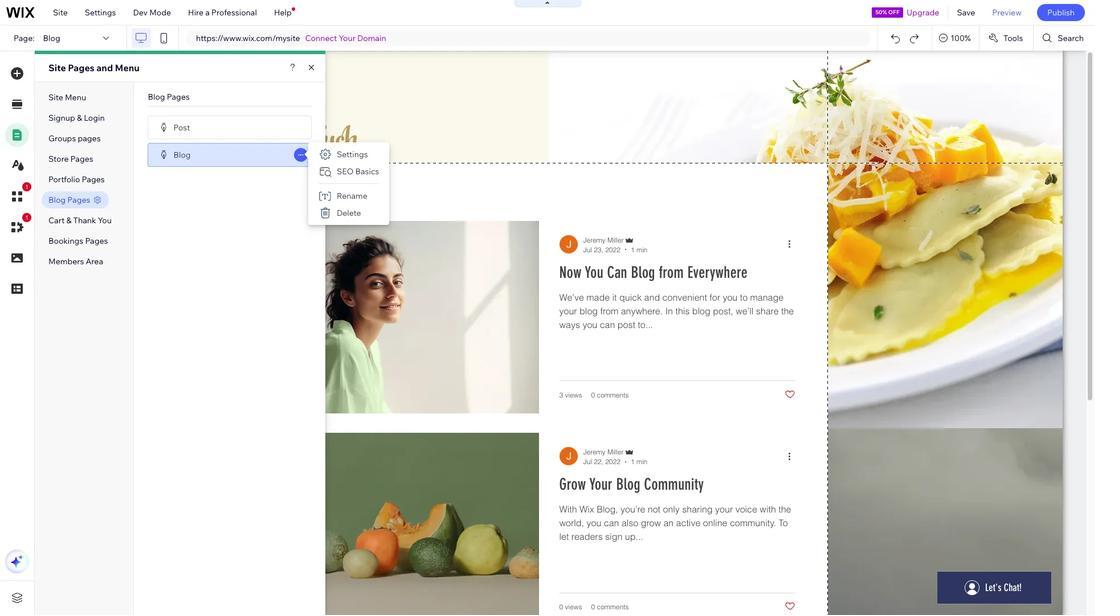 Task type: locate. For each thing, give the bounding box(es) containing it.
50% off
[[876, 9, 900, 16]]

0 vertical spatial menu
[[115, 62, 140, 74]]

& right cart
[[66, 215, 72, 226]]

1 vertical spatial blog pages
[[48, 195, 90, 205]]

groups pages
[[48, 133, 101, 144]]

preview
[[993, 7, 1022, 18]]

pages
[[78, 133, 101, 144]]

your
[[339, 33, 356, 43]]

area
[[86, 257, 103, 267]]

thank
[[73, 215, 96, 226]]

settings
[[85, 7, 116, 18], [337, 149, 368, 160]]

save
[[957, 7, 975, 18]]

1 horizontal spatial blog pages
[[148, 92, 190, 102]]

pages left and
[[68, 62, 94, 74]]

blog pages
[[148, 92, 190, 102], [48, 195, 90, 205]]

store pages
[[48, 154, 93, 164]]

pages up post
[[167, 92, 190, 102]]

and
[[97, 62, 113, 74]]

blog pages down portfolio on the top of page
[[48, 195, 90, 205]]

bookings
[[48, 236, 83, 246]]

&
[[77, 113, 82, 123], [66, 215, 72, 226]]

0 horizontal spatial &
[[66, 215, 72, 226]]

site for site menu
[[48, 92, 63, 103]]

site menu
[[48, 92, 86, 103]]

blog
[[43, 33, 60, 43], [148, 92, 165, 102], [174, 150, 191, 160], [48, 195, 66, 205]]

menu
[[115, 62, 140, 74], [65, 92, 86, 103]]

site
[[53, 7, 68, 18], [48, 62, 66, 74], [48, 92, 63, 103]]

search
[[1058, 33, 1084, 43]]

& left login
[[77, 113, 82, 123]]

https://www.wix.com/mysite
[[196, 33, 300, 43]]

https://www.wix.com/mysite connect your domain
[[196, 33, 386, 43]]

seo
[[337, 166, 354, 177]]

settings up seo basics
[[337, 149, 368, 160]]

cart
[[48, 215, 65, 226]]

0 horizontal spatial menu
[[65, 92, 86, 103]]

you
[[98, 215, 112, 226]]

pages up cart & thank you
[[67, 195, 90, 205]]

preview button
[[984, 0, 1031, 25]]

2 vertical spatial site
[[48, 92, 63, 103]]

0 horizontal spatial settings
[[85, 7, 116, 18]]

pages up area
[[85, 236, 108, 246]]

help
[[274, 7, 292, 18]]

pages
[[68, 62, 94, 74], [167, 92, 190, 102], [70, 154, 93, 164], [82, 174, 105, 185], [67, 195, 90, 205], [85, 236, 108, 246]]

0 vertical spatial site
[[53, 7, 68, 18]]

1 vertical spatial site
[[48, 62, 66, 74]]

100%
[[951, 33, 971, 43]]

settings left the dev
[[85, 7, 116, 18]]

menu up signup & login
[[65, 92, 86, 103]]

0 vertical spatial &
[[77, 113, 82, 123]]

0 vertical spatial settings
[[85, 7, 116, 18]]

blog pages up post
[[148, 92, 190, 102]]

1 horizontal spatial &
[[77, 113, 82, 123]]

professional
[[211, 7, 257, 18]]

login
[[84, 113, 105, 123]]

tools button
[[980, 26, 1034, 51]]

1 horizontal spatial settings
[[337, 149, 368, 160]]

menu right and
[[115, 62, 140, 74]]

1 vertical spatial &
[[66, 215, 72, 226]]



Task type: vqa. For each thing, say whether or not it's contained in the screenshot.
Groups
yes



Task type: describe. For each thing, give the bounding box(es) containing it.
publish
[[1048, 7, 1075, 18]]

portfolio
[[48, 174, 80, 185]]

1 horizontal spatial menu
[[115, 62, 140, 74]]

tools
[[1004, 33, 1023, 43]]

hire
[[188, 7, 204, 18]]

& for cart
[[66, 215, 72, 226]]

cart & thank you
[[48, 215, 112, 226]]

store
[[48, 154, 69, 164]]

post
[[174, 122, 190, 133]]

pages up portfolio pages
[[70, 154, 93, 164]]

pages right portfolio on the top of page
[[82, 174, 105, 185]]

100% button
[[933, 26, 979, 51]]

0 vertical spatial blog pages
[[148, 92, 190, 102]]

search button
[[1034, 26, 1094, 51]]

dev
[[133, 7, 148, 18]]

0 horizontal spatial blog pages
[[48, 195, 90, 205]]

& for signup
[[77, 113, 82, 123]]

members
[[48, 257, 84, 267]]

1 vertical spatial menu
[[65, 92, 86, 103]]

signup
[[48, 113, 75, 123]]

connect
[[305, 33, 337, 43]]

publish button
[[1037, 4, 1085, 21]]

seo basics
[[337, 166, 379, 177]]

domain
[[357, 33, 386, 43]]

bookings pages
[[48, 236, 108, 246]]

50%
[[876, 9, 887, 16]]

upgrade
[[907, 7, 940, 18]]

a
[[205, 7, 210, 18]]

off
[[889, 9, 900, 16]]

save button
[[949, 0, 984, 25]]

basics
[[355, 166, 379, 177]]

signup & login
[[48, 113, 105, 123]]

1 vertical spatial settings
[[337, 149, 368, 160]]

portfolio pages
[[48, 174, 105, 185]]

site for site pages and menu
[[48, 62, 66, 74]]

delete
[[337, 208, 361, 218]]

site for site
[[53, 7, 68, 18]]

rename
[[337, 191, 368, 201]]

dev mode
[[133, 7, 171, 18]]

site pages and menu
[[48, 62, 140, 74]]

members area
[[48, 257, 103, 267]]

groups
[[48, 133, 76, 144]]

hire a professional
[[188, 7, 257, 18]]

mode
[[149, 7, 171, 18]]



